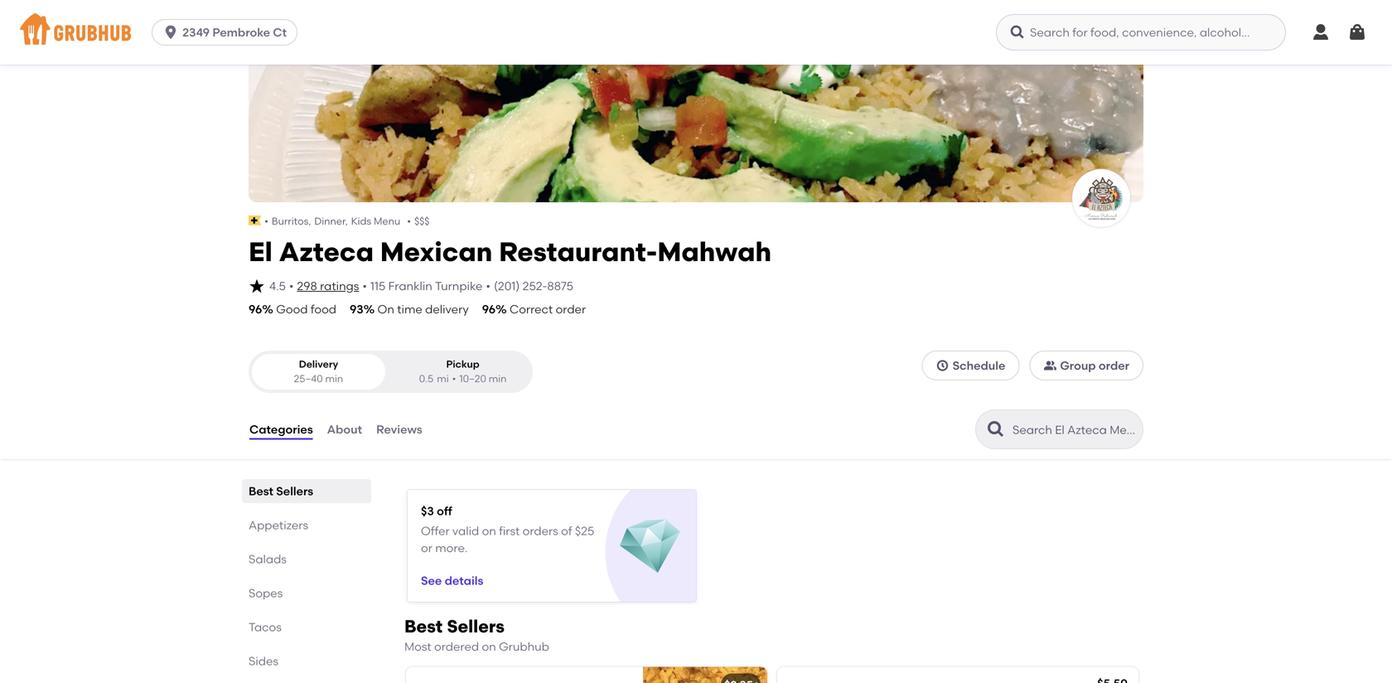 Task type: describe. For each thing, give the bounding box(es) containing it.
or
[[421, 541, 433, 555]]

option group containing delivery 25–40 min
[[249, 351, 533, 393]]

2349 pembroke ct button
[[152, 19, 304, 46]]

252-
[[523, 279, 547, 293]]

best sellers most ordered on grubhub
[[405, 616, 549, 654]]

orders
[[523, 524, 559, 538]]

ordered
[[434, 640, 479, 654]]

franklin
[[388, 279, 433, 293]]

2349
[[182, 25, 210, 39]]

sides
[[249, 654, 279, 668]]

svg image inside schedule button
[[936, 359, 950, 372]]

reviews button
[[376, 400, 423, 459]]

subscription pass image
[[249, 216, 261, 226]]

Search for food, convenience, alcohol... search field
[[996, 14, 1287, 51]]

96 for correct order
[[482, 302, 496, 316]]

mexican rice image
[[643, 667, 768, 683]]

good food
[[276, 302, 337, 316]]

• left $$$
[[407, 215, 411, 227]]

8875
[[547, 279, 574, 293]]

• inside pickup 0.5 mi • 10–20 min
[[452, 373, 456, 385]]

$$$
[[414, 215, 430, 227]]

svg image inside 2349 pembroke ct button
[[163, 24, 179, 41]]

categories button
[[249, 400, 314, 459]]

• left (201)
[[486, 279, 491, 293]]

time
[[397, 302, 423, 316]]

correct order
[[510, 302, 586, 316]]

search icon image
[[986, 419, 1006, 439]]

schedule
[[953, 359, 1006, 373]]

298
[[297, 279, 317, 293]]

dinner,
[[314, 215, 348, 227]]

turnpike
[[435, 279, 483, 293]]

caret left icon image
[[267, 13, 287, 33]]

off
[[437, 504, 452, 518]]

group
[[1061, 359, 1096, 373]]

of
[[561, 524, 572, 538]]

order for correct order
[[556, 302, 586, 316]]

• left 115
[[363, 279, 367, 293]]

save this restaurant button
[[1064, 8, 1094, 38]]

ct
[[273, 25, 287, 39]]

25–40
[[294, 373, 323, 385]]

0.5
[[419, 373, 434, 385]]

more.
[[435, 541, 468, 555]]

salads
[[249, 552, 287, 566]]

people icon image
[[1044, 359, 1057, 372]]

valid
[[453, 524, 479, 538]]

sellers for best sellers most ordered on grubhub
[[447, 616, 505, 637]]

pembroke
[[212, 25, 270, 39]]

best for best sellers most ordered on grubhub
[[405, 616, 443, 637]]

el azteca mexican restaurant-mahwah
[[249, 236, 772, 268]]

el
[[249, 236, 273, 268]]

first
[[499, 524, 520, 538]]

best sellers
[[249, 484, 313, 498]]

svg image inside main navigation navigation
[[1311, 22, 1331, 42]]

$3 off offer valid on first orders of $25 or more.
[[421, 504, 595, 555]]

115
[[370, 279, 386, 293]]

(201)
[[494, 279, 520, 293]]

4.5
[[269, 279, 286, 293]]

details
[[445, 574, 484, 588]]



Task type: locate. For each thing, give the bounding box(es) containing it.
sellers for best sellers
[[276, 484, 313, 498]]

0 vertical spatial on
[[482, 524, 496, 538]]

sellers up appetizers
[[276, 484, 313, 498]]

sellers inside "best sellers most ordered on grubhub"
[[447, 616, 505, 637]]

min inside pickup 0.5 mi • 10–20 min
[[489, 373, 507, 385]]

best
[[249, 484, 274, 498], [405, 616, 443, 637]]

96 for good food
[[249, 302, 262, 316]]

delivery
[[299, 358, 338, 370]]

96 left "good"
[[249, 302, 262, 316]]

$25
[[575, 524, 595, 538]]

Search El Azteca Mexican Restaurant-Mahwah search field
[[1011, 422, 1138, 438]]

order for group order
[[1099, 359, 1130, 373]]

on for off
[[482, 524, 496, 538]]

• right mi
[[452, 373, 456, 385]]

on inside "best sellers most ordered on grubhub"
[[482, 640, 496, 654]]

• 115 franklin turnpike • (201) 252-8875
[[363, 279, 574, 293]]

appetizers
[[249, 518, 308, 532]]

0 vertical spatial best
[[249, 484, 274, 498]]

0 horizontal spatial sellers
[[276, 484, 313, 498]]

2 96 from the left
[[482, 302, 496, 316]]

2 on from the top
[[482, 640, 496, 654]]

svg image
[[1348, 22, 1368, 42], [163, 24, 179, 41], [1010, 24, 1026, 41], [249, 278, 265, 294]]

0 vertical spatial svg image
[[1311, 22, 1331, 42]]

on time delivery
[[378, 302, 469, 316]]

offer
[[421, 524, 450, 538]]

1 horizontal spatial order
[[1099, 359, 1130, 373]]

1 96 from the left
[[249, 302, 262, 316]]

2 min from the left
[[489, 373, 507, 385]]

1 vertical spatial on
[[482, 640, 496, 654]]

1 vertical spatial sellers
[[447, 616, 505, 637]]

$3
[[421, 504, 434, 518]]

10–20
[[460, 373, 487, 385]]

delivery
[[425, 302, 469, 316]]

on right the ordered at the bottom left of page
[[482, 640, 496, 654]]

svg image
[[1311, 22, 1331, 42], [936, 359, 950, 372]]

menu
[[374, 215, 401, 227]]

food
[[311, 302, 337, 316]]

• right subscription pass icon
[[265, 215, 269, 227]]

kids
[[351, 215, 371, 227]]

1 horizontal spatial svg image
[[1311, 22, 1331, 42]]

ratings
[[320, 279, 359, 293]]

96
[[249, 302, 262, 316], [482, 302, 496, 316]]

see details button
[[421, 566, 484, 596]]

option group
[[249, 351, 533, 393]]

on
[[378, 302, 395, 316]]

pickup
[[446, 358, 480, 370]]

categories
[[250, 422, 313, 436]]

see details
[[421, 574, 484, 588]]

1 vertical spatial best
[[405, 616, 443, 637]]

reviews
[[376, 422, 423, 436]]

0 horizontal spatial min
[[325, 373, 343, 385]]

best up appetizers
[[249, 484, 274, 498]]

mi
[[437, 373, 449, 385]]

1 vertical spatial svg image
[[936, 359, 950, 372]]

1 horizontal spatial 96
[[482, 302, 496, 316]]

on left first
[[482, 524, 496, 538]]

order
[[556, 302, 586, 316], [1099, 359, 1130, 373]]

0 horizontal spatial best
[[249, 484, 274, 498]]

min
[[325, 373, 343, 385], [489, 373, 507, 385]]

mahwah
[[658, 236, 772, 268]]

most
[[405, 640, 432, 654]]

about
[[327, 422, 362, 436]]

•
[[265, 215, 269, 227], [407, 215, 411, 227], [289, 279, 294, 293], [363, 279, 367, 293], [486, 279, 491, 293], [452, 373, 456, 385]]

sellers up the ordered at the bottom left of page
[[447, 616, 505, 637]]

see
[[421, 574, 442, 588]]

main navigation navigation
[[0, 0, 1393, 65]]

min right 10–20
[[489, 373, 507, 385]]

0 vertical spatial sellers
[[276, 484, 313, 498]]

share icon image
[[1106, 13, 1126, 33]]

good
[[276, 302, 308, 316]]

restaurant-
[[499, 236, 658, 268]]

• burritos, dinner, kids menu • $$$
[[265, 215, 430, 227]]

best up most
[[405, 616, 443, 637]]

order right group
[[1099, 359, 1130, 373]]

1 vertical spatial order
[[1099, 359, 1130, 373]]

on for sellers
[[482, 640, 496, 654]]

correct
[[510, 302, 553, 316]]

schedule button
[[922, 351, 1020, 381]]

group order
[[1061, 359, 1130, 373]]

grubhub
[[499, 640, 549, 654]]

best inside "best sellers most ordered on grubhub"
[[405, 616, 443, 637]]

93
[[350, 302, 364, 316]]

order down 8875
[[556, 302, 586, 316]]

tacos
[[249, 620, 282, 634]]

save this restaurant image
[[1069, 13, 1089, 33]]

min inside delivery 25–40 min
[[325, 373, 343, 385]]

burritos,
[[272, 215, 311, 227]]

1 horizontal spatial sellers
[[447, 616, 505, 637]]

1 horizontal spatial min
[[489, 373, 507, 385]]

0 horizontal spatial order
[[556, 302, 586, 316]]

sopes
[[249, 586, 283, 600]]

4.5 • 298 ratings
[[269, 279, 359, 293]]

sellers
[[276, 484, 313, 498], [447, 616, 505, 637]]

1 min from the left
[[325, 373, 343, 385]]

1 horizontal spatial best
[[405, 616, 443, 637]]

pickup 0.5 mi • 10–20 min
[[419, 358, 507, 385]]

0 vertical spatial order
[[556, 302, 586, 316]]

best for best sellers
[[249, 484, 274, 498]]

group order button
[[1030, 351, 1144, 381]]

0 horizontal spatial svg image
[[936, 359, 950, 372]]

2349 pembroke ct
[[182, 25, 287, 39]]

• right 4.5
[[289, 279, 294, 293]]

0 horizontal spatial 96
[[249, 302, 262, 316]]

mexican
[[380, 236, 493, 268]]

azteca
[[279, 236, 374, 268]]

delivery 25–40 min
[[294, 358, 343, 385]]

96 down (201)
[[482, 302, 496, 316]]

on inside $3 off offer valid on first orders of $25 or more.
[[482, 524, 496, 538]]

min down delivery
[[325, 373, 343, 385]]

promo image
[[620, 516, 681, 577]]

about button
[[326, 400, 363, 459]]

1 on from the top
[[482, 524, 496, 538]]

on
[[482, 524, 496, 538], [482, 640, 496, 654]]

order inside group order button
[[1099, 359, 1130, 373]]



Task type: vqa. For each thing, say whether or not it's contained in the screenshot.
the $13.00
no



